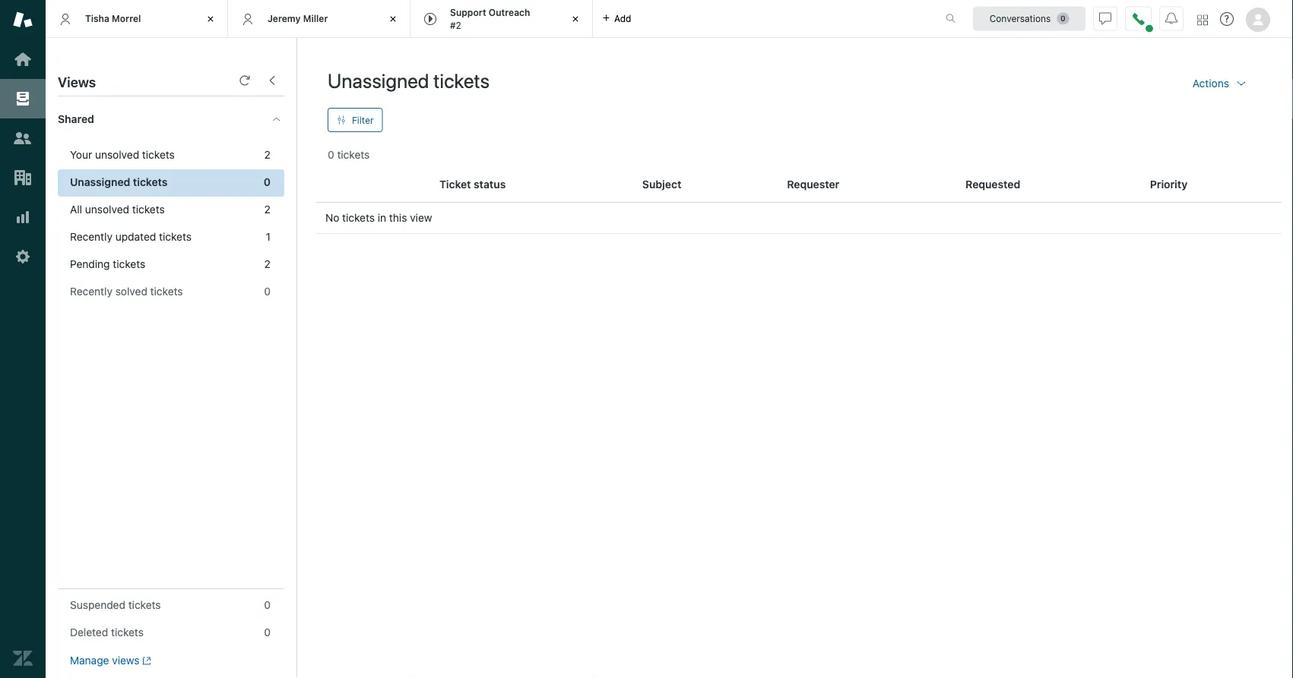 Task type: locate. For each thing, give the bounding box(es) containing it.
0 vertical spatial unassigned tickets
[[328, 69, 490, 92]]

unsolved right all
[[85, 203, 129, 216]]

reporting image
[[13, 208, 33, 227]]

1 vertical spatial recently
[[70, 285, 112, 298]]

3 2 from the top
[[264, 258, 271, 271]]

unassigned up all unsolved tickets
[[70, 176, 130, 189]]

ticket status
[[439, 178, 506, 191]]

unassigned tickets up all unsolved tickets
[[70, 176, 168, 189]]

status
[[474, 178, 506, 191]]

tab
[[410, 0, 593, 38]]

views
[[58, 74, 96, 90]]

unsolved
[[95, 149, 139, 161], [85, 203, 129, 216]]

0
[[328, 149, 334, 161], [264, 176, 271, 189], [264, 285, 271, 298], [264, 599, 271, 612], [264, 627, 271, 639]]

updated
[[115, 231, 156, 243]]

notifications image
[[1165, 13, 1178, 25]]

actions
[[1193, 77, 1229, 90]]

close image left jeremy
[[203, 11, 218, 27]]

recently down pending
[[70, 285, 112, 298]]

unassigned up filter
[[328, 69, 429, 92]]

0 vertical spatial unsolved
[[95, 149, 139, 161]]

filter
[[352, 115, 374, 125]]

jeremy miller tab
[[228, 0, 410, 38]]

1 vertical spatial unsolved
[[85, 203, 129, 216]]

unsolved for all
[[85, 203, 129, 216]]

tickets up updated
[[132, 203, 165, 216]]

2
[[264, 149, 271, 161], [264, 203, 271, 216], [264, 258, 271, 271]]

(opens in a new tab) image
[[140, 657, 151, 666]]

1 horizontal spatial close image
[[568, 11, 583, 27]]

1
[[266, 231, 271, 243]]

unassigned tickets
[[328, 69, 490, 92], [70, 176, 168, 189]]

close image inside tab
[[568, 11, 583, 27]]

1 vertical spatial 2
[[264, 203, 271, 216]]

close image
[[203, 11, 218, 27], [568, 11, 583, 27]]

recently updated tickets
[[70, 231, 192, 243]]

tickets down #2
[[433, 69, 490, 92]]

conversations button
[[973, 6, 1086, 31]]

suspended
[[70, 599, 125, 612]]

add button
[[593, 0, 640, 37]]

2 for all unsolved tickets
[[264, 203, 271, 216]]

your unsolved tickets
[[70, 149, 175, 161]]

unassigned tickets up filter
[[328, 69, 490, 92]]

1 vertical spatial unassigned
[[70, 176, 130, 189]]

pending tickets
[[70, 258, 145, 271]]

tisha morrel
[[85, 13, 141, 24]]

1 horizontal spatial unassigned tickets
[[328, 69, 490, 92]]

0 for deleted tickets
[[264, 627, 271, 639]]

close image left add dropdown button
[[568, 11, 583, 27]]

recently
[[70, 231, 112, 243], [70, 285, 112, 298]]

2 down 1
[[264, 258, 271, 271]]

main element
[[0, 0, 46, 679]]

tickets down 'recently updated tickets'
[[113, 258, 145, 271]]

close image inside tisha morrel tab
[[203, 11, 218, 27]]

1 close image from the left
[[203, 11, 218, 27]]

unsolved right your
[[95, 149, 139, 161]]

button displays agent's chat status as invisible. image
[[1099, 13, 1111, 25]]

tickets up deleted tickets
[[128, 599, 161, 612]]

all unsolved tickets
[[70, 203, 165, 216]]

tabs tab list
[[46, 0, 930, 38]]

your
[[70, 149, 92, 161]]

1 horizontal spatial unassigned
[[328, 69, 429, 92]]

manage views
[[70, 655, 140, 667]]

0 vertical spatial 2
[[264, 149, 271, 161]]

2 for your unsolved tickets
[[264, 149, 271, 161]]

0 horizontal spatial close image
[[203, 11, 218, 27]]

close image for tisha morrel tab
[[203, 11, 218, 27]]

unsolved for your
[[95, 149, 139, 161]]

1 2 from the top
[[264, 149, 271, 161]]

tickets
[[433, 69, 490, 92], [142, 149, 175, 161], [337, 149, 370, 161], [133, 176, 168, 189], [132, 203, 165, 216], [342, 212, 375, 224], [159, 231, 192, 243], [113, 258, 145, 271], [150, 285, 183, 298], [128, 599, 161, 612], [111, 627, 144, 639]]

0 horizontal spatial unassigned
[[70, 176, 130, 189]]

get help image
[[1220, 12, 1234, 26]]

deleted tickets
[[70, 627, 144, 639]]

jeremy miller
[[268, 13, 328, 24]]

tisha morrel tab
[[46, 0, 228, 38]]

suspended tickets
[[70, 599, 161, 612]]

2 2 from the top
[[264, 203, 271, 216]]

all
[[70, 203, 82, 216]]

1 vertical spatial unassigned tickets
[[70, 176, 168, 189]]

2 for pending tickets
[[264, 258, 271, 271]]

recently up pending
[[70, 231, 112, 243]]

2 up 1
[[264, 203, 271, 216]]

2 down collapse views pane image
[[264, 149, 271, 161]]

0 tickets
[[328, 149, 370, 161]]

miller
[[303, 13, 328, 24]]

admin image
[[13, 247, 33, 267]]

close image
[[385, 11, 401, 27]]

this
[[389, 212, 407, 224]]

close image for tab containing support outreach
[[568, 11, 583, 27]]

2 vertical spatial 2
[[264, 258, 271, 271]]

0 vertical spatial recently
[[70, 231, 112, 243]]

refresh views pane image
[[239, 74, 251, 87]]

2 close image from the left
[[568, 11, 583, 27]]

support outreach #2
[[450, 7, 530, 30]]

2 recently from the top
[[70, 285, 112, 298]]

view
[[410, 212, 432, 224]]

1 recently from the top
[[70, 231, 112, 243]]

unassigned
[[328, 69, 429, 92], [70, 176, 130, 189]]

deleted
[[70, 627, 108, 639]]

views
[[112, 655, 140, 667]]

tickets down shared "dropdown button"
[[142, 149, 175, 161]]



Task type: vqa. For each thing, say whether or not it's contained in the screenshot.
Main 'element'
yes



Task type: describe. For each thing, give the bounding box(es) containing it.
manage views link
[[70, 655, 151, 668]]

zendesk products image
[[1197, 15, 1208, 25]]

zendesk image
[[13, 649, 33, 669]]

tickets down filter button
[[337, 149, 370, 161]]

tab containing support outreach
[[410, 0, 593, 38]]

in
[[378, 212, 386, 224]]

tickets right solved
[[150, 285, 183, 298]]

collapse views pane image
[[266, 74, 278, 87]]

conversations
[[990, 13, 1051, 24]]

shared button
[[46, 97, 256, 142]]

solved
[[115, 285, 147, 298]]

zendesk support image
[[13, 10, 33, 30]]

pending
[[70, 258, 110, 271]]

recently for recently updated tickets
[[70, 231, 112, 243]]

requester
[[787, 178, 839, 191]]

outreach
[[489, 7, 530, 18]]

priority
[[1150, 178, 1188, 191]]

tisha
[[85, 13, 109, 24]]

support
[[450, 7, 486, 18]]

shared
[[58, 113, 94, 125]]

0 for suspended tickets
[[264, 599, 271, 612]]

get started image
[[13, 49, 33, 69]]

recently for recently solved tickets
[[70, 285, 112, 298]]

manage
[[70, 655, 109, 667]]

tickets down your unsolved tickets
[[133, 176, 168, 189]]

no
[[325, 212, 339, 224]]

organizations image
[[13, 168, 33, 188]]

recently solved tickets
[[70, 285, 183, 298]]

0 for unassigned tickets
[[264, 176, 271, 189]]

customers image
[[13, 128, 33, 148]]

#2
[[450, 20, 461, 30]]

views image
[[13, 89, 33, 109]]

tickets right updated
[[159, 231, 192, 243]]

requested
[[965, 178, 1020, 191]]

0 horizontal spatial unassigned tickets
[[70, 176, 168, 189]]

filter button
[[328, 108, 383, 132]]

morrel
[[112, 13, 141, 24]]

add
[[614, 13, 631, 24]]

ticket
[[439, 178, 471, 191]]

no tickets in this view
[[325, 212, 432, 224]]

tickets up views
[[111, 627, 144, 639]]

subject
[[642, 178, 681, 191]]

shared heading
[[46, 97, 296, 142]]

actions button
[[1180, 68, 1260, 99]]

0 vertical spatial unassigned
[[328, 69, 429, 92]]

0 for recently solved tickets
[[264, 285, 271, 298]]

jeremy
[[268, 13, 301, 24]]

tickets left in
[[342, 212, 375, 224]]



